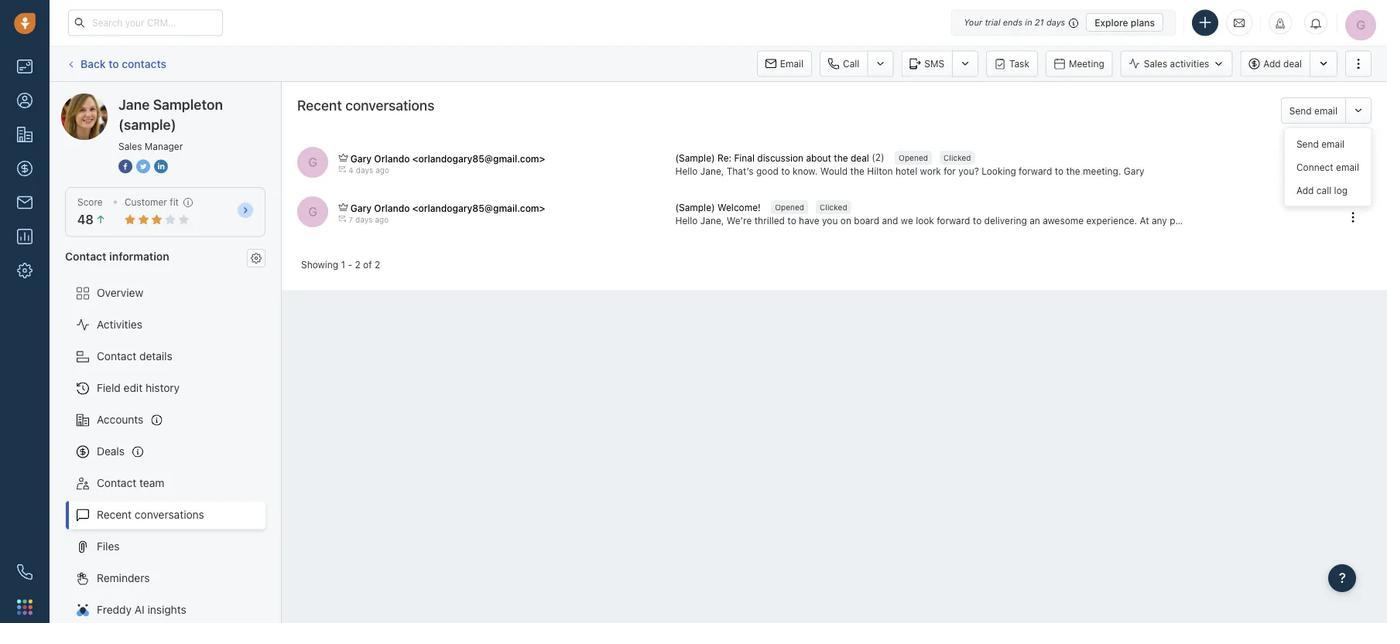 Task type: describe. For each thing, give the bounding box(es) containing it.
7
[[349, 216, 353, 225]]

add for add call log
[[1297, 185, 1314, 196]]

jane,
[[700, 166, 724, 177]]

re:
[[718, 153, 732, 163]]

back to contacts
[[81, 57, 166, 70]]

work
[[920, 166, 941, 177]]

1 horizontal spatial conversations
[[345, 97, 435, 113]]

showing
[[301, 259, 338, 270]]

1
[[341, 259, 345, 270]]

final
[[734, 153, 755, 163]]

know.
[[793, 166, 818, 177]]

plans
[[1131, 17, 1155, 28]]

deals
[[97, 446, 125, 458]]

log
[[1334, 185, 1348, 196]]

welcome!
[[718, 202, 761, 213]]

meeting.
[[1083, 166, 1121, 177]]

Search your CRM... text field
[[68, 10, 223, 36]]

(sample) re: final discussion about the deal button
[[675, 151, 872, 165]]

(sample) for (sample) welcome!
[[675, 202, 715, 213]]

twitter circled image
[[136, 158, 150, 175]]

activities
[[1170, 58, 1209, 69]]

explore
[[1095, 17, 1128, 28]]

back to contacts link
[[65, 52, 167, 76]]

send email button
[[1281, 98, 1345, 124]]

sms button
[[901, 51, 952, 77]]

<orlandogary85@gmail.com> for (sample) welcome!
[[412, 203, 545, 214]]

gary orlando <orlandogary85@gmail.com> for (sample) re: final discussion about the deal
[[350, 153, 545, 164]]

would
[[820, 166, 848, 177]]

1 vertical spatial recent conversations
[[97, 509, 204, 522]]

linkedin circled image
[[154, 158, 168, 175]]

the inside (sample) re: final discussion about the deal (2)
[[834, 153, 848, 163]]

add deal button
[[1240, 51, 1310, 77]]

(sample) welcome! button
[[675, 201, 763, 214]]

orlando for (sample) welcome!
[[374, 203, 410, 214]]

forward
[[1019, 166, 1052, 177]]

1 vertical spatial (sample)
[[118, 116, 176, 133]]

information
[[109, 250, 169, 263]]

call button
[[820, 51, 867, 77]]

hello
[[675, 166, 698, 177]]

mng settings image
[[251, 253, 262, 264]]

1 vertical spatial email
[[1321, 139, 1345, 149]]

contacts
[[122, 57, 166, 70]]

phone element
[[9, 557, 40, 588]]

add deal
[[1263, 58, 1302, 69]]

ends
[[1003, 17, 1023, 27]]

email button
[[757, 51, 812, 77]]

orlando for (sample) re: final discussion about the deal
[[374, 153, 410, 164]]

explore plans
[[1095, 17, 1155, 28]]

1 vertical spatial gary
[[1124, 166, 1144, 177]]

sampleton down contacts
[[119, 93, 172, 106]]

outgoing image
[[339, 215, 346, 223]]

contact information
[[65, 250, 169, 263]]

gary for (sample) re: final discussion about the deal
[[350, 153, 372, 164]]

looking
[[982, 166, 1016, 177]]

call link
[[820, 51, 867, 77]]

1 vertical spatial send email
[[1297, 139, 1345, 149]]

1 horizontal spatial jane
[[118, 96, 150, 113]]

2 horizontal spatial to
[[1055, 166, 1064, 177]]

(sample) re: final discussion about the deal (2)
[[675, 152, 884, 163]]

explore plans link
[[1086, 13, 1163, 32]]

discussion
[[757, 153, 804, 163]]

connect email
[[1297, 162, 1359, 173]]

contact team
[[97, 477, 164, 490]]

2 horizontal spatial the
[[1066, 166, 1080, 177]]

ago for (sample) welcome!
[[375, 216, 389, 225]]

you?
[[959, 166, 979, 177]]

sales activities
[[1144, 58, 1209, 69]]

gary for (sample) welcome!
[[350, 203, 372, 214]]

activities
[[97, 319, 142, 331]]

details
[[139, 350, 172, 363]]

(2)
[[872, 152, 884, 162]]

fit
[[170, 197, 179, 208]]

contact for contact team
[[97, 477, 136, 490]]

showing 1 - 2 of 2
[[301, 259, 380, 270]]

4
[[349, 166, 354, 175]]

1 vertical spatial opened
[[775, 203, 804, 212]]

(sample) welcome!
[[675, 202, 761, 213]]

score
[[77, 197, 103, 208]]

your trial ends in 21 days
[[964, 17, 1065, 27]]

1 horizontal spatial recent
[[297, 97, 342, 113]]

0 horizontal spatial clicked
[[820, 203, 847, 212]]

48
[[77, 213, 94, 227]]

team
[[139, 477, 164, 490]]

good
[[756, 166, 779, 177]]

sales for sales activities
[[1144, 58, 1167, 69]]

1 vertical spatial send
[[1297, 139, 1319, 149]]

add for add deal
[[1263, 58, 1281, 69]]

send inside button
[[1289, 105, 1312, 116]]

reminders
[[97, 572, 150, 585]]



Task type: locate. For each thing, give the bounding box(es) containing it.
clicked
[[944, 153, 971, 162], [820, 203, 847, 212]]

1 gary orlando <orlandogary85@gmail.com> from the top
[[350, 153, 545, 164]]

1 vertical spatial add
[[1297, 185, 1314, 196]]

2 <orlandogary85@gmail.com> from the top
[[412, 203, 545, 214]]

to
[[109, 57, 119, 70], [781, 166, 790, 177], [1055, 166, 1064, 177]]

freshworks switcher image
[[17, 600, 33, 616]]

the left hilton
[[850, 166, 865, 177]]

1 horizontal spatial sales
[[1144, 58, 1167, 69]]

jane sampleton (sample) up manager
[[118, 96, 223, 133]]

trial
[[985, 17, 1000, 27]]

0 horizontal spatial 2
[[355, 259, 361, 270]]

0 horizontal spatial opened
[[775, 203, 804, 212]]

2 (sample) from the top
[[675, 202, 715, 213]]

0 horizontal spatial jane
[[92, 93, 116, 106]]

email inside button
[[1314, 105, 1338, 116]]

edit
[[124, 382, 143, 395]]

task button
[[986, 51, 1038, 77]]

hotel
[[896, 166, 917, 177]]

contact for contact details
[[97, 350, 136, 363]]

0 vertical spatial ago
[[376, 166, 389, 175]]

jane
[[92, 93, 116, 106], [118, 96, 150, 113]]

recent up outgoing image
[[297, 97, 342, 113]]

0 vertical spatial send
[[1289, 105, 1312, 116]]

7 days ago
[[349, 216, 389, 225]]

jane sampleton (sample)
[[92, 93, 219, 106], [118, 96, 223, 133]]

(sample) up sales manager
[[118, 116, 176, 133]]

days right '7'
[[355, 216, 373, 225]]

1 <orlandogary85@gmail.com> from the top
[[412, 153, 545, 164]]

(sample) up manager
[[175, 93, 219, 106]]

days
[[1046, 17, 1065, 27], [356, 166, 373, 175], [355, 216, 373, 225]]

0 vertical spatial days
[[1046, 17, 1065, 27]]

gary right 'meeting.'
[[1124, 166, 1144, 177]]

2 vertical spatial days
[[355, 216, 373, 225]]

1 horizontal spatial the
[[850, 166, 865, 177]]

opened up hello jane, that's good to know. would the hilton hotel work for you? looking forward to the meeting. gary
[[899, 153, 928, 162]]

(sample) up hello
[[675, 153, 715, 163]]

1 horizontal spatial to
[[781, 166, 790, 177]]

sales manager
[[118, 141, 183, 152]]

insights
[[147, 604, 186, 617]]

of
[[363, 259, 372, 270]]

days for (sample) welcome!
[[355, 216, 373, 225]]

deal up send email button
[[1283, 58, 1302, 69]]

email
[[1314, 105, 1338, 116], [1321, 139, 1345, 149], [1336, 162, 1359, 173]]

manager
[[145, 141, 183, 152]]

overview
[[97, 287, 143, 300]]

orlando up 4 days ago at left top
[[374, 153, 410, 164]]

ago for (sample) re: final discussion about the deal
[[376, 166, 389, 175]]

1 vertical spatial recent
[[97, 509, 132, 522]]

ago right '7'
[[375, 216, 389, 225]]

deal inside (sample) re: final discussion about the deal (2)
[[851, 153, 869, 163]]

0 horizontal spatial recent conversations
[[97, 509, 204, 522]]

1 horizontal spatial opened
[[899, 153, 928, 162]]

1 vertical spatial ago
[[375, 216, 389, 225]]

1 vertical spatial days
[[356, 166, 373, 175]]

in
[[1025, 17, 1032, 27]]

1 2 from the left
[[355, 259, 361, 270]]

2 right -
[[355, 259, 361, 270]]

0 horizontal spatial deal
[[851, 153, 869, 163]]

0 vertical spatial deal
[[1283, 58, 1302, 69]]

48 button
[[77, 213, 106, 227]]

the left 'meeting.'
[[1066, 166, 1080, 177]]

the
[[834, 153, 848, 163], [850, 166, 865, 177], [1066, 166, 1080, 177]]

gary up 7 days ago
[[350, 203, 372, 214]]

sales left activities
[[1144, 58, 1167, 69]]

1 vertical spatial deal
[[851, 153, 869, 163]]

2 right of on the left of page
[[375, 259, 380, 270]]

2 gary orlando <orlandogary85@gmail.com> from the top
[[350, 203, 545, 214]]

recent conversations up 4 days ago at left top
[[297, 97, 435, 113]]

call
[[1317, 185, 1332, 196]]

1 horizontal spatial recent conversations
[[297, 97, 435, 113]]

freddy ai insights
[[97, 604, 186, 617]]

recent
[[297, 97, 342, 113], [97, 509, 132, 522]]

send up the connect
[[1297, 139, 1319, 149]]

hilton
[[867, 166, 893, 177]]

0 vertical spatial <orlandogary85@gmail.com>
[[412, 153, 545, 164]]

<orlandogary85@gmail.com>
[[412, 153, 545, 164], [412, 203, 545, 214]]

<orlandogary85@gmail.com> for (sample) re: final discussion about the deal
[[412, 153, 545, 164]]

history
[[145, 382, 180, 395]]

opened down the know.
[[775, 203, 804, 212]]

to right forward
[[1055, 166, 1064, 177]]

recent conversations down team
[[97, 509, 204, 522]]

the up the would
[[834, 153, 848, 163]]

about
[[806, 153, 831, 163]]

contact down activities
[[97, 350, 136, 363]]

ai
[[135, 604, 145, 617]]

0 horizontal spatial conversations
[[135, 509, 204, 522]]

ago
[[376, 166, 389, 175], [375, 216, 389, 225]]

1 vertical spatial contact
[[97, 350, 136, 363]]

(sample) inside button
[[675, 202, 715, 213]]

clicked down the would
[[820, 203, 847, 212]]

0 vertical spatial gary orlando <orlandogary85@gmail.com>
[[350, 153, 545, 164]]

4 days ago
[[349, 166, 389, 175]]

1 vertical spatial orlando
[[374, 203, 410, 214]]

1 vertical spatial gary orlando <orlandogary85@gmail.com>
[[350, 203, 545, 214]]

outgoing image
[[339, 166, 346, 173]]

1 horizontal spatial add
[[1297, 185, 1314, 196]]

connect
[[1297, 162, 1333, 173]]

21
[[1035, 17, 1044, 27]]

your
[[964, 17, 982, 27]]

that's
[[727, 166, 754, 177]]

0 vertical spatial add
[[1263, 58, 1281, 69]]

1 horizontal spatial clicked
[[944, 153, 971, 162]]

orlando
[[374, 153, 410, 164], [374, 203, 410, 214]]

(sample) re: final discussion about the deal link
[[675, 151, 872, 165]]

gary up 4 days ago at left top
[[350, 153, 372, 164]]

add
[[1263, 58, 1281, 69], [1297, 185, 1314, 196]]

0 vertical spatial conversations
[[345, 97, 435, 113]]

gary orlando <orlandogary85@gmail.com> for (sample) welcome!
[[350, 203, 545, 214]]

clicked up for
[[944, 153, 971, 162]]

0 vertical spatial gary
[[350, 153, 372, 164]]

conversations
[[345, 97, 435, 113], [135, 509, 204, 522]]

days for (sample) re: final discussion about the deal
[[356, 166, 373, 175]]

hello jane, that's good to know. would the hilton hotel work for you? looking forward to the meeting. gary
[[675, 166, 1144, 177]]

1 vertical spatial clicked
[[820, 203, 847, 212]]

send email
[[1289, 105, 1338, 116], [1297, 139, 1345, 149]]

0 vertical spatial opened
[[899, 153, 928, 162]]

2 vertical spatial contact
[[97, 477, 136, 490]]

phone image
[[17, 565, 33, 581]]

sampleton up manager
[[153, 96, 223, 113]]

0 vertical spatial clicked
[[944, 153, 971, 162]]

field edit history
[[97, 382, 180, 395]]

1 vertical spatial (sample)
[[675, 202, 715, 213]]

0 horizontal spatial sales
[[118, 141, 142, 152]]

jane down contacts
[[118, 96, 150, 113]]

send email up the connect
[[1297, 139, 1345, 149]]

0 vertical spatial email
[[1314, 105, 1338, 116]]

orlando up 7 days ago
[[374, 203, 410, 214]]

field
[[97, 382, 121, 395]]

2 2 from the left
[[375, 259, 380, 270]]

2 vertical spatial email
[[1336, 162, 1359, 173]]

0 vertical spatial orlando
[[374, 153, 410, 164]]

task
[[1009, 58, 1029, 69]]

sales activities button
[[1121, 51, 1240, 77], [1121, 51, 1232, 77]]

gary orlando <orlandogary85@gmail.com>
[[350, 153, 545, 164], [350, 203, 545, 214]]

1 vertical spatial sales
[[118, 141, 142, 152]]

contact down the deals
[[97, 477, 136, 490]]

0 vertical spatial recent conversations
[[297, 97, 435, 113]]

0 horizontal spatial add
[[1263, 58, 1281, 69]]

send email inside button
[[1289, 105, 1338, 116]]

1 (sample) from the top
[[675, 153, 715, 163]]

1 orlando from the top
[[374, 153, 410, 164]]

email image
[[1234, 16, 1245, 29]]

add call log
[[1297, 185, 1348, 196]]

contact for contact information
[[65, 250, 106, 263]]

meeting button
[[1046, 51, 1113, 77]]

facebook circled image
[[118, 158, 132, 175]]

to down the discussion
[[781, 166, 790, 177]]

2
[[355, 259, 361, 270], [375, 259, 380, 270]]

sales up facebook circled image
[[118, 141, 142, 152]]

days right 21
[[1046, 17, 1065, 27]]

0 vertical spatial send email
[[1289, 105, 1338, 116]]

2 orlando from the top
[[374, 203, 410, 214]]

0 vertical spatial (sample)
[[175, 93, 219, 106]]

0 vertical spatial (sample)
[[675, 153, 715, 163]]

add inside button
[[1263, 58, 1281, 69]]

conversations up 4 days ago at left top
[[345, 97, 435, 113]]

0 vertical spatial recent
[[297, 97, 342, 113]]

(sample) down hello
[[675, 202, 715, 213]]

(sample)
[[675, 153, 715, 163], [675, 202, 715, 213]]

contact details
[[97, 350, 172, 363]]

days right 4 at the top left
[[356, 166, 373, 175]]

ago right 4 at the top left
[[376, 166, 389, 175]]

1 vertical spatial conversations
[[135, 509, 204, 522]]

deal
[[1283, 58, 1302, 69], [851, 153, 869, 163]]

(sample) for (sample) re: final discussion about the deal (2)
[[675, 153, 715, 163]]

send email down add deal
[[1289, 105, 1338, 116]]

sales
[[1144, 58, 1167, 69], [118, 141, 142, 152]]

back
[[81, 57, 106, 70]]

contact down 48
[[65, 250, 106, 263]]

customer
[[125, 197, 167, 208]]

accounts
[[97, 414, 143, 427]]

to right the back
[[109, 57, 119, 70]]

call
[[843, 58, 859, 69]]

meeting
[[1069, 58, 1104, 69]]

deal left (2)
[[851, 153, 869, 163]]

1 vertical spatial <orlandogary85@gmail.com>
[[412, 203, 545, 214]]

0 vertical spatial contact
[[65, 250, 106, 263]]

2 vertical spatial gary
[[350, 203, 372, 214]]

-
[[348, 259, 352, 270]]

deal inside button
[[1283, 58, 1302, 69]]

freddy
[[97, 604, 132, 617]]

email
[[780, 58, 803, 69]]

sampleton inside jane sampleton (sample)
[[153, 96, 223, 113]]

opened
[[899, 153, 928, 162], [775, 203, 804, 212]]

customer fit
[[125, 197, 179, 208]]

sms
[[924, 58, 944, 69]]

for
[[944, 166, 956, 177]]

1 horizontal spatial deal
[[1283, 58, 1302, 69]]

1 horizontal spatial 2
[[375, 259, 380, 270]]

0 horizontal spatial to
[[109, 57, 119, 70]]

jane down the back
[[92, 93, 116, 106]]

sales for sales manager
[[118, 141, 142, 152]]

recent up files
[[97, 509, 132, 522]]

files
[[97, 541, 120, 553]]

(sample) inside (sample) re: final discussion about the deal (2)
[[675, 153, 715, 163]]

0 vertical spatial sales
[[1144, 58, 1167, 69]]

0 horizontal spatial the
[[834, 153, 848, 163]]

send down add deal
[[1289, 105, 1312, 116]]

conversations down team
[[135, 509, 204, 522]]

jane sampleton (sample) down contacts
[[92, 93, 219, 106]]

(sample) welcome! link
[[675, 201, 763, 214]]

0 horizontal spatial recent
[[97, 509, 132, 522]]



Task type: vqa. For each thing, say whether or not it's contained in the screenshot.
Send to Voicemail within the dropdown button
no



